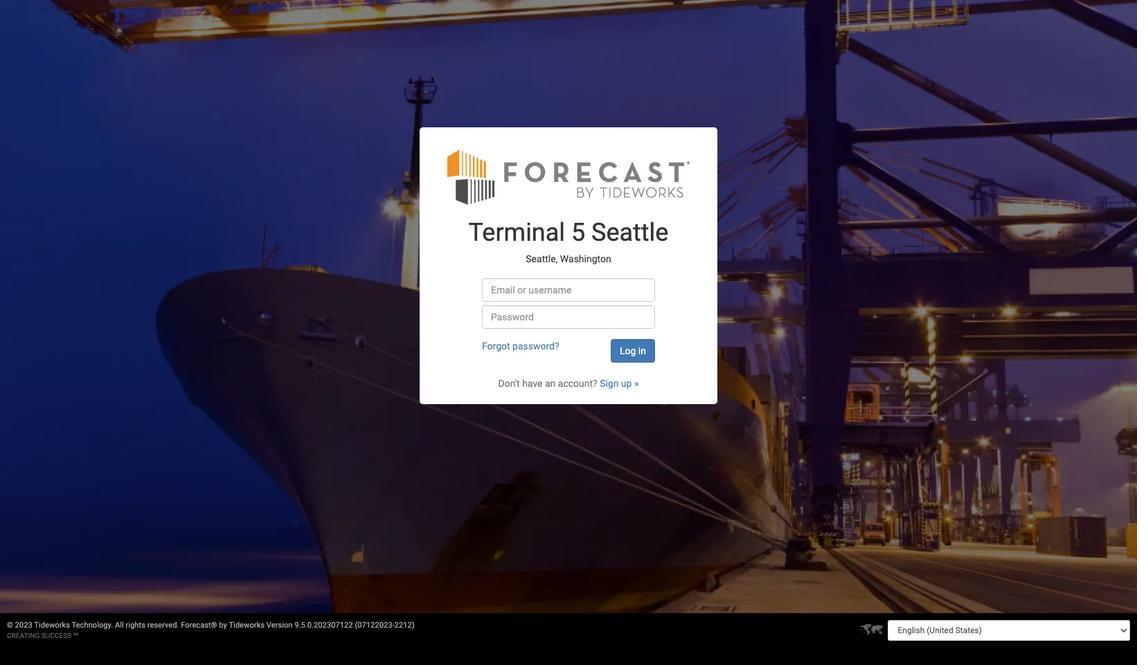 Task type: describe. For each thing, give the bounding box(es) containing it.
forgot password? link
[[482, 341, 560, 352]]

forecast® by tideworks image
[[448, 149, 690, 206]]

2212)
[[395, 622, 415, 631]]

log
[[620, 346, 636, 357]]

have
[[523, 379, 543, 390]]

forgot
[[482, 341, 510, 352]]

log in button
[[611, 340, 656, 363]]

Password password field
[[482, 306, 656, 329]]

forgot password? log in
[[482, 341, 647, 357]]

washington
[[560, 254, 612, 265]]

up
[[622, 379, 632, 390]]

by
[[219, 622, 227, 631]]

℠
[[73, 633, 78, 640]]

2023
[[15, 622, 32, 631]]

terminal
[[469, 219, 566, 248]]

technology.
[[72, 622, 113, 631]]

don't have an account? sign up »
[[499, 379, 639, 390]]

an
[[545, 379, 556, 390]]

sign up » link
[[600, 379, 639, 390]]

don't
[[499, 379, 520, 390]]

password?
[[513, 341, 560, 352]]

success
[[41, 633, 71, 640]]

creating
[[7, 633, 40, 640]]

in
[[639, 346, 647, 357]]

9.5.0.202307122
[[295, 622, 353, 631]]



Task type: locate. For each thing, give the bounding box(es) containing it.
terminal 5 seattle seattle, washington
[[469, 219, 669, 265]]

tideworks
[[34, 622, 70, 631], [229, 622, 265, 631]]

forecast®
[[181, 622, 217, 631]]

©
[[7, 622, 13, 631]]

seattle,
[[526, 254, 558, 265]]

2 tideworks from the left
[[229, 622, 265, 631]]

(07122023-
[[355, 622, 395, 631]]

version
[[267, 622, 293, 631]]

tideworks right by
[[229, 622, 265, 631]]

© 2023 tideworks technology. all rights reserved. forecast® by tideworks version 9.5.0.202307122 (07122023-2212) creating success ℠
[[7, 622, 415, 640]]

account?
[[558, 379, 598, 390]]

seattle
[[592, 219, 669, 248]]

»
[[635, 379, 639, 390]]

tideworks up success
[[34, 622, 70, 631]]

reserved.
[[147, 622, 179, 631]]

sign
[[600, 379, 619, 390]]

Email or username text field
[[482, 279, 656, 302]]

0 horizontal spatial tideworks
[[34, 622, 70, 631]]

all
[[115, 622, 124, 631]]

rights
[[126, 622, 145, 631]]

5
[[572, 219, 586, 248]]

1 tideworks from the left
[[34, 622, 70, 631]]

1 horizontal spatial tideworks
[[229, 622, 265, 631]]



Task type: vqa. For each thing, say whether or not it's contained in the screenshot.
the bottommost of
no



